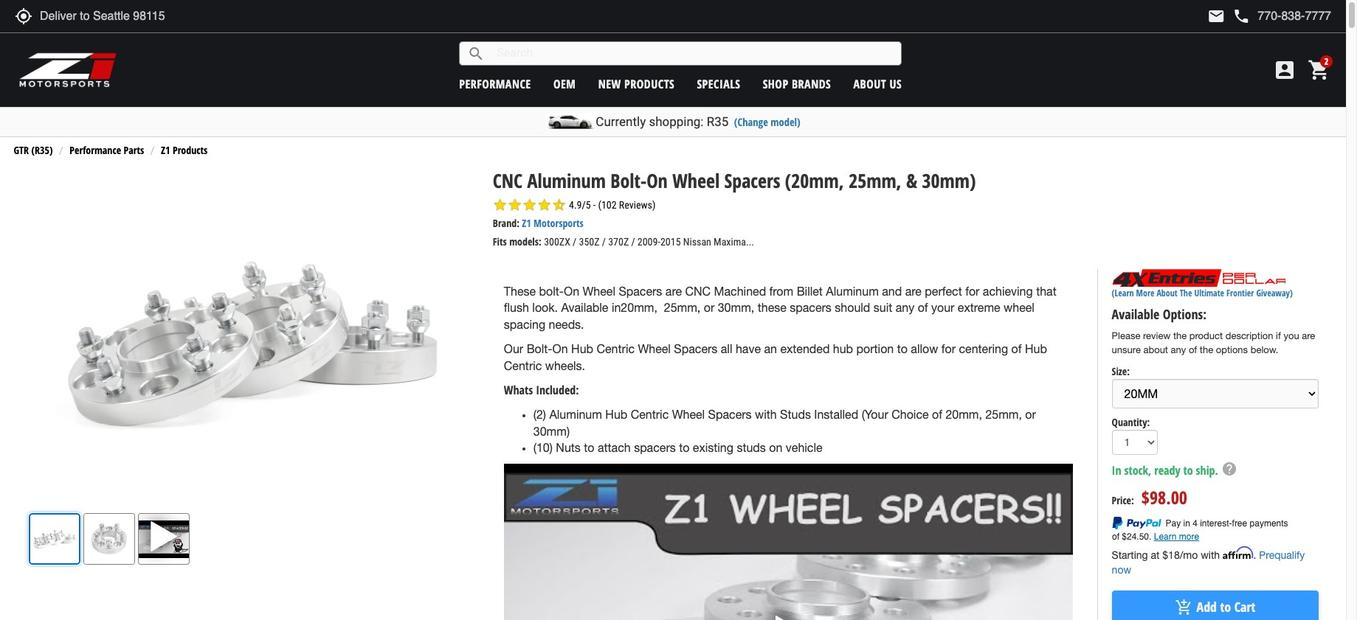 Task type: vqa. For each thing, say whether or not it's contained in the screenshot.
the topmost Cnc
yes



Task type: locate. For each thing, give the bounding box(es) containing it.
about us
[[854, 76, 902, 92]]

1 / from the left
[[573, 236, 577, 248]]

1 horizontal spatial spacers
[[790, 301, 832, 315]]

cnc inside these bolt-on wheel spacers are cnc machined from billet aluminum and are perfect for achieving that flush look. available in20mm,  25mm, or 30mm, these spacers should suit any of your extreme wheel spacing needs.
[[685, 285, 711, 298]]

new
[[598, 76, 621, 92]]

model)
[[771, 115, 801, 129]]

wheel for on
[[673, 168, 720, 194]]

our bolt-
[[504, 343, 552, 356]]

search
[[467, 45, 485, 62]]

to left ship.
[[1183, 463, 1193, 479]]

available down "more"
[[1112, 306, 1160, 324]]

suit
[[874, 301, 892, 315]]

achieving
[[983, 285, 1033, 298]]

to
[[897, 343, 908, 356], [679, 442, 690, 455], [1183, 463, 1193, 479], [1220, 599, 1231, 616]]

allow
[[911, 343, 938, 356]]

0 vertical spatial the
[[1173, 331, 1187, 342]]

cart
[[1234, 599, 1256, 616]]

in stock, ready to ship. help
[[1112, 461, 1238, 479]]

available down on wheel
[[561, 301, 608, 315]]

are inside "(learn more about the ultimate frontier giveaway) available options: please review the product description if you are unsure about any of the options below."
[[1302, 331, 1315, 342]]

0 vertical spatial with
[[755, 408, 777, 421]]

aluminum inside cnc aluminum bolt-on wheel spacers (20mm, 25mm, & 30mm) star star star star star_half 4.9/5 - (102 reviews) brand: z1 motorsports fits models: 300zx / 350z / 370z / 2009-2015 nissan maxima...
[[527, 168, 606, 194]]

(change
[[734, 115, 768, 129]]

wheel down in20mm,
[[638, 343, 671, 356]]

mail link
[[1208, 7, 1225, 25]]

shopping_cart
[[1308, 58, 1331, 82]]

starting
[[1112, 550, 1148, 561]]

specials link
[[697, 76, 741, 92]]

for right allow
[[942, 343, 956, 356]]

currently
[[596, 114, 646, 129]]

price: $98.00
[[1112, 486, 1187, 510]]

1 vertical spatial about
[[1157, 287, 1178, 300]]

0 vertical spatial or
[[704, 301, 715, 315]]

spacers inside (2) aluminum hub centric wheel spacers with studs installed (your choice of 20mm, 25mm, or 30mm) (10) nuts to attach spacers to existing studs on vehicle
[[708, 408, 752, 421]]

25mm, right 20mm,
[[986, 408, 1022, 421]]

1 horizontal spatial /
[[602, 236, 606, 248]]

0 horizontal spatial wheel
[[638, 343, 671, 356]]

our bolt-on hub centric wheel spacers all have an extended hub portion to allow for centering of hub centric wheels.
[[504, 343, 1047, 373]]

1 horizontal spatial centric
[[597, 343, 635, 356]]

are right you
[[1302, 331, 1315, 342]]

for
[[965, 285, 980, 298], [942, 343, 956, 356]]

on inside cnc aluminum bolt-on wheel spacers (20mm, 25mm, & 30mm) star star star star star_half 4.9/5 - (102 reviews) brand: z1 motorsports fits models: 300zx / 350z / 370z / 2009-2015 nissan maxima...
[[647, 168, 668, 194]]

any down and
[[896, 301, 915, 315]]

cnc up 'brand:'
[[493, 168, 523, 194]]

0 horizontal spatial available
[[561, 301, 608, 315]]

0 vertical spatial 25mm,
[[849, 168, 902, 194]]

aluminum
[[527, 168, 606, 194], [826, 285, 879, 298]]

1 horizontal spatial wheel
[[673, 168, 720, 194]]

for inside these bolt-on wheel spacers are cnc machined from billet aluminum and are perfect for achieving that flush look. available in20mm,  25mm, or 30mm, these spacers should suit any of your extreme wheel spacing needs.
[[965, 285, 980, 298]]

on up wheels.
[[552, 343, 568, 356]]

quantity:
[[1112, 415, 1150, 429]]

review
[[1143, 331, 1171, 342]]

any inside "(learn more about the ultimate frontier giveaway) available options: please review the product description if you are unsure about any of the options below."
[[1171, 344, 1186, 356]]

1 horizontal spatial 30mm)
[[922, 168, 976, 194]]

unsure
[[1112, 344, 1141, 356]]

1 vertical spatial with
[[1201, 550, 1220, 561]]

(2) aluminum
[[533, 408, 602, 421]]

$98.00
[[1142, 486, 1187, 510]]

1 horizontal spatial 25mm,
[[986, 408, 1022, 421]]

z1 up models:
[[522, 216, 531, 230]]

0 horizontal spatial cnc
[[493, 168, 523, 194]]

0 vertical spatial for
[[965, 285, 980, 298]]

z1 products link
[[161, 143, 208, 158]]

to right add
[[1220, 599, 1231, 616]]

cnc left machined
[[685, 285, 711, 298]]

1 horizontal spatial or
[[1025, 408, 1036, 421]]

are right and
[[905, 285, 922, 298]]

&
[[906, 168, 917, 194]]

1 horizontal spatial cnc
[[685, 285, 711, 298]]

new products
[[598, 76, 675, 92]]

1 vertical spatial any
[[1171, 344, 1186, 356]]

performance parts link
[[70, 143, 144, 158]]

wheel inside our bolt-on hub centric wheel spacers all have an extended hub portion to allow for centering of hub centric wheels.
[[638, 343, 671, 356]]

for up "extreme"
[[965, 285, 980, 298]]

0 horizontal spatial aluminum
[[527, 168, 606, 194]]

spacers left all
[[674, 343, 718, 356]]

0 vertical spatial any
[[896, 301, 915, 315]]

with left studs
[[755, 408, 777, 421]]

0 horizontal spatial for
[[942, 343, 956, 356]]

to left allow
[[897, 343, 908, 356]]

stock,
[[1124, 463, 1152, 479]]

wheel for centric
[[638, 343, 671, 356]]

or inside (2) aluminum hub centric wheel spacers with studs installed (your choice of 20mm, 25mm, or 30mm) (10) nuts to attach spacers to existing studs on vehicle
[[1025, 408, 1036, 421]]

to inside add_shopping_cart add to cart
[[1220, 599, 1231, 616]]

0 vertical spatial wheel
[[673, 168, 720, 194]]

z1 inside cnc aluminum bolt-on wheel spacers (20mm, 25mm, & 30mm) star star star star star_half 4.9/5 - (102 reviews) brand: z1 motorsports fits models: 300zx / 350z / 370z / 2009-2015 nissan maxima...
[[522, 216, 531, 230]]

for inside our bolt-on hub centric wheel spacers all have an extended hub portion to allow for centering of hub centric wheels.
[[942, 343, 956, 356]]

2 horizontal spatial are
[[1302, 331, 1315, 342]]

shopping_cart link
[[1304, 58, 1331, 82]]

of left your
[[918, 301, 928, 315]]

/ left 350z
[[573, 236, 577, 248]]

2 horizontal spatial of
[[1189, 344, 1197, 356]]

0 vertical spatial spacers
[[790, 301, 832, 315]]

0 horizontal spatial centric
[[504, 359, 542, 373]]

any inside these bolt-on wheel spacers are cnc machined from billet aluminum and are perfect for achieving that flush look. available in20mm,  25mm, or 30mm, these spacers should suit any of your extreme wheel spacing needs.
[[896, 301, 915, 315]]

performance
[[459, 76, 531, 92]]

2 horizontal spatial hub
[[1025, 343, 1047, 356]]

any right about at the right
[[1171, 344, 1186, 356]]

size:
[[1112, 365, 1130, 379]]

any
[[896, 301, 915, 315], [1171, 344, 1186, 356]]

to left existing
[[679, 442, 690, 455]]

1 horizontal spatial the
[[1200, 344, 1213, 356]]

specials
[[697, 76, 741, 92]]

your
[[931, 301, 955, 315]]

hub down the wheel
[[1025, 343, 1047, 356]]

starting at $18 /mo with affirm .
[[1112, 547, 1259, 561]]

1 horizontal spatial about
[[1157, 287, 1178, 300]]

of down product
[[1189, 344, 1197, 356]]

1 horizontal spatial of
[[1012, 343, 1022, 356]]

25mm, inside cnc aluminum bolt-on wheel spacers (20mm, 25mm, & 30mm) star star star star star_half 4.9/5 - (102 reviews) brand: z1 motorsports fits models: 300zx / 350z / 370z / 2009-2015 nissan maxima...
[[849, 168, 902, 194]]

0 horizontal spatial or
[[704, 301, 715, 315]]

0 horizontal spatial 30mm)
[[533, 425, 570, 438]]

aluminum up should
[[826, 285, 879, 298]]

/ right "370z" at the left
[[631, 236, 635, 248]]

with
[[755, 408, 777, 421], [1201, 550, 1220, 561]]

studs
[[737, 442, 766, 455]]

ready
[[1155, 463, 1181, 479]]

/ right 350z
[[602, 236, 606, 248]]

hub up attach
[[605, 408, 628, 421]]

1 horizontal spatial any
[[1171, 344, 1186, 356]]

hub up wheels.
[[571, 343, 593, 356]]

30mm) right &
[[922, 168, 976, 194]]

0 vertical spatial on
[[647, 168, 668, 194]]

of
[[918, 301, 928, 315], [1012, 343, 1022, 356], [1189, 344, 1197, 356]]

4 star from the left
[[537, 198, 552, 213]]

30mm) up the (10)
[[533, 425, 570, 438]]

0 horizontal spatial /
[[573, 236, 577, 248]]

spacers down centric wheel
[[634, 442, 676, 455]]

1 vertical spatial or
[[1025, 408, 1036, 421]]

phone
[[1233, 7, 1251, 25]]

3 / from the left
[[631, 236, 635, 248]]

machined
[[714, 285, 766, 298]]

0 horizontal spatial on
[[552, 343, 568, 356]]

of inside our bolt-on hub centric wheel spacers all have an extended hub portion to allow for centering of hub centric wheels.
[[1012, 343, 1022, 356]]

1 horizontal spatial hub
[[605, 408, 628, 421]]

about left the us
[[854, 76, 886, 92]]

spacers up in20mm,
[[619, 285, 662, 298]]

1 vertical spatial cnc
[[685, 285, 711, 298]]

wheel inside cnc aluminum bolt-on wheel spacers (20mm, 25mm, & 30mm) star star star star star_half 4.9/5 - (102 reviews) brand: z1 motorsports fits models: 300zx / 350z / 370z / 2009-2015 nissan maxima...
[[673, 168, 720, 194]]

0 vertical spatial about
[[854, 76, 886, 92]]

on up '2009-'
[[647, 168, 668, 194]]

1 horizontal spatial for
[[965, 285, 980, 298]]

1 vertical spatial 25mm,
[[986, 408, 1022, 421]]

options:
[[1163, 306, 1207, 324]]

0 vertical spatial z1
[[161, 143, 170, 158]]

maxima...
[[714, 236, 754, 248]]

25mm, left &
[[849, 168, 902, 194]]

0 vertical spatial cnc
[[493, 168, 523, 194]]

1 horizontal spatial with
[[1201, 550, 1220, 561]]

1 vertical spatial on
[[552, 343, 568, 356]]

with inside starting at $18 /mo with affirm .
[[1201, 550, 1220, 561]]

mail phone
[[1208, 7, 1251, 25]]

choice of
[[892, 408, 942, 421]]

centric down 'our bolt-'
[[504, 359, 542, 373]]

the down options: at right
[[1173, 331, 1187, 342]]

about left the on the right top
[[1157, 287, 1178, 300]]

with right /mo on the right
[[1201, 550, 1220, 561]]

300zx
[[544, 236, 570, 248]]

or down machined
[[704, 301, 715, 315]]

on wheel
[[564, 285, 615, 298]]

0 horizontal spatial the
[[1173, 331, 1187, 342]]

(change model) link
[[734, 115, 801, 129]]

1 vertical spatial 30mm)
[[533, 425, 570, 438]]

1 vertical spatial spacers
[[634, 442, 676, 455]]

centric
[[597, 343, 635, 356], [504, 359, 542, 373]]

0 horizontal spatial spacers
[[634, 442, 676, 455]]

brand:
[[493, 216, 520, 230]]

nuts to
[[556, 442, 594, 455]]

1 horizontal spatial available
[[1112, 306, 1160, 324]]

are down the 2015
[[666, 285, 682, 298]]

aluminum up star_half
[[527, 168, 606, 194]]

1 horizontal spatial z1
[[522, 216, 531, 230]]

2 star from the left
[[508, 198, 522, 213]]

wheel down currently shopping: r35 (change model)
[[673, 168, 720, 194]]

1 vertical spatial aluminum
[[826, 285, 879, 298]]

on
[[769, 442, 783, 455]]

of inside "(learn more about the ultimate frontier giveaway) available options: please review the product description if you are unsure about any of the options below."
[[1189, 344, 1197, 356]]

of right centering
[[1012, 343, 1022, 356]]

prequalify
[[1259, 550, 1305, 561]]

with inside (2) aluminum hub centric wheel spacers with studs installed (your choice of 20mm, 25mm, or 30mm) (10) nuts to attach spacers to existing studs on vehicle
[[755, 408, 777, 421]]

1 vertical spatial for
[[942, 343, 956, 356]]

2 horizontal spatial /
[[631, 236, 635, 248]]

centric down in20mm,
[[597, 343, 635, 356]]

on
[[647, 168, 668, 194], [552, 343, 568, 356]]

0 vertical spatial 30mm)
[[922, 168, 976, 194]]

options
[[1216, 344, 1248, 356]]

0 horizontal spatial any
[[896, 301, 915, 315]]

0 horizontal spatial 25mm,
[[849, 168, 902, 194]]

spacers down billet
[[790, 301, 832, 315]]

30mm) inside (2) aluminum hub centric wheel spacers with studs installed (your choice of 20mm, 25mm, or 30mm) (10) nuts to attach spacers to existing studs on vehicle
[[533, 425, 570, 438]]

you
[[1284, 331, 1299, 342]]

performance parts
[[70, 143, 144, 158]]

z1
[[161, 143, 170, 158], [522, 216, 531, 230]]

studs
[[780, 408, 811, 421]]

description
[[1226, 331, 1273, 342]]

my_location
[[15, 7, 32, 25]]

z1 products
[[161, 143, 208, 158]]

prequalify now
[[1112, 550, 1305, 576]]

oem
[[553, 76, 576, 92]]

1 horizontal spatial aluminum
[[826, 285, 879, 298]]

(20mm,
[[785, 168, 844, 194]]

to inside our bolt-on hub centric wheel spacers all have an extended hub portion to allow for centering of hub centric wheels.
[[897, 343, 908, 356]]

0 vertical spatial centric
[[597, 343, 635, 356]]

(2) aluminum hub centric wheel spacers with studs installed (your choice of 20mm, 25mm, or 30mm) (10) nuts to attach spacers to existing studs on vehicle
[[533, 408, 1036, 455]]

spacers up existing
[[708, 408, 752, 421]]

or right 20mm,
[[1025, 408, 1036, 421]]

ship.
[[1196, 463, 1218, 479]]

0 horizontal spatial of
[[918, 301, 928, 315]]

0 horizontal spatial about
[[854, 76, 886, 92]]

spacers
[[790, 301, 832, 315], [634, 442, 676, 455]]

z1 left products
[[161, 143, 170, 158]]

hub
[[833, 343, 853, 356]]

1 horizontal spatial on
[[647, 168, 668, 194]]

spacers inside these bolt-on wheel spacers are cnc machined from billet aluminum and are perfect for achieving that flush look. available in20mm,  25mm, or 30mm, these spacers should suit any of your extreme wheel spacing needs.
[[790, 301, 832, 315]]

spacers down the (change
[[724, 168, 780, 194]]

1 vertical spatial wheel
[[638, 343, 671, 356]]

performance
[[70, 143, 121, 158]]

0 horizontal spatial with
[[755, 408, 777, 421]]

the down product
[[1200, 344, 1213, 356]]

1 horizontal spatial are
[[905, 285, 922, 298]]

0 vertical spatial aluminum
[[527, 168, 606, 194]]

account_box link
[[1269, 58, 1300, 82]]

1 vertical spatial z1
[[522, 216, 531, 230]]



Task type: describe. For each thing, give the bounding box(es) containing it.
attach
[[598, 442, 631, 455]]

wheels.
[[545, 359, 585, 373]]

should
[[835, 301, 870, 315]]

spacers inside these bolt-on wheel spacers are cnc machined from billet aluminum and are perfect for achieving that flush look. available in20mm,  25mm, or 30mm, these spacers should suit any of your extreme wheel spacing needs.
[[619, 285, 662, 298]]

whats included:
[[504, 382, 579, 398]]

z1 motorsports link
[[522, 216, 584, 230]]

in
[[1112, 463, 1121, 479]]

available inside these bolt-on wheel spacers are cnc machined from billet aluminum and are perfect for achieving that flush look. available in20mm,  25mm, or 30mm, these spacers should suit any of your extreme wheel spacing needs.
[[561, 301, 608, 315]]

Search search field
[[485, 42, 901, 65]]

of inside these bolt-on wheel spacers are cnc machined from billet aluminum and are perfect for achieving that flush look. available in20mm,  25mm, or 30mm, these spacers should suit any of your extreme wheel spacing needs.
[[918, 301, 928, 315]]

prequalify now link
[[1112, 550, 1305, 576]]

gtr (r35) link
[[14, 143, 53, 158]]

these bolt-on wheel spacers are cnc machined from billet aluminum and are perfect for achieving that flush look. available in20mm,  25mm, or 30mm, these spacers should suit any of your extreme wheel spacing needs.
[[504, 285, 1057, 332]]

2 / from the left
[[602, 236, 606, 248]]

flush
[[504, 301, 529, 315]]

to inside (2) aluminum hub centric wheel spacers with studs installed (your choice of 20mm, 25mm, or 30mm) (10) nuts to attach spacers to existing studs on vehicle
[[679, 442, 690, 455]]

look.
[[532, 301, 558, 315]]

about inside "(learn more about the ultimate frontier giveaway) available options: please review the product description if you are unsure about any of the options below."
[[1157, 287, 1178, 300]]

r35
[[707, 114, 729, 129]]

included:
[[536, 382, 579, 398]]

25mm, inside (2) aluminum hub centric wheel spacers with studs installed (your choice of 20mm, 25mm, or 30mm) (10) nuts to attach spacers to existing studs on vehicle
[[986, 408, 1022, 421]]

aluminum inside these bolt-on wheel spacers are cnc machined from billet aluminum and are perfect for achieving that flush look. available in20mm,  25mm, or 30mm, these spacers should suit any of your extreme wheel spacing needs.
[[826, 285, 879, 298]]

about us link
[[854, 76, 902, 92]]

at
[[1151, 550, 1160, 561]]

(10)
[[533, 442, 553, 455]]

extreme
[[958, 301, 1001, 315]]

all
[[721, 343, 732, 356]]

z1 motorsports logo image
[[18, 52, 118, 89]]

0 horizontal spatial hub
[[571, 343, 593, 356]]

star_half
[[552, 198, 567, 213]]

.
[[1254, 550, 1256, 561]]

if
[[1276, 331, 1281, 342]]

spacers inside our bolt-on hub centric wheel spacers all have an extended hub portion to allow for centering of hub centric wheels.
[[674, 343, 718, 356]]

in20mm,
[[612, 301, 658, 315]]

more
[[1136, 287, 1155, 300]]

on inside our bolt-on hub centric wheel spacers all have an extended hub portion to allow for centering of hub centric wheels.
[[552, 343, 568, 356]]

(learn
[[1112, 287, 1134, 300]]

3 star from the left
[[522, 198, 537, 213]]

needs.
[[549, 318, 584, 332]]

centering
[[959, 343, 1008, 356]]

gtr (r35)
[[14, 143, 53, 158]]

vehicle
[[786, 442, 823, 455]]

spacers inside cnc aluminum bolt-on wheel spacers (20mm, 25mm, & 30mm) star star star star star_half 4.9/5 - (102 reviews) brand: z1 motorsports fits models: 300zx / 350z / 370z / 2009-2015 nissan maxima...
[[724, 168, 780, 194]]

hub inside (2) aluminum hub centric wheel spacers with studs installed (your choice of 20mm, 25mm, or 30mm) (10) nuts to attach spacers to existing studs on vehicle
[[605, 408, 628, 421]]

30mm) inside cnc aluminum bolt-on wheel spacers (20mm, 25mm, & 30mm) star star star star star_half 4.9/5 - (102 reviews) brand: z1 motorsports fits models: 300zx / 350z / 370z / 2009-2015 nissan maxima...
[[922, 168, 976, 194]]

add_shopping_cart
[[1175, 599, 1193, 617]]

extended
[[780, 343, 830, 356]]

oem link
[[553, 76, 576, 92]]

with for studs
[[755, 408, 777, 421]]

available inside "(learn more about the ultimate frontier giveaway) available options: please review the product description if you are unsure about any of the options below."
[[1112, 306, 1160, 324]]

shop brands link
[[763, 76, 831, 92]]

these bolt-
[[504, 285, 564, 298]]

currently shopping: r35 (change model)
[[596, 114, 801, 129]]

spacers inside (2) aluminum hub centric wheel spacers with studs installed (your choice of 20mm, 25mm, or 30mm) (10) nuts to attach spacers to existing studs on vehicle
[[634, 442, 676, 455]]

20mm,
[[946, 408, 982, 421]]

1 vertical spatial the
[[1200, 344, 1213, 356]]

portion
[[857, 343, 894, 356]]

have
[[736, 343, 761, 356]]

please
[[1112, 331, 1141, 342]]

nissan
[[683, 236, 711, 248]]

parts
[[124, 143, 144, 158]]

1 vertical spatial centric
[[504, 359, 542, 373]]

shop brands
[[763, 76, 831, 92]]

new products link
[[598, 76, 675, 92]]

whats
[[504, 382, 533, 398]]

with for affirm
[[1201, 550, 1220, 561]]

1 star from the left
[[493, 198, 508, 213]]

account_box
[[1273, 58, 1297, 82]]

2009-
[[638, 236, 660, 248]]

product
[[1190, 331, 1223, 342]]

or inside these bolt-on wheel spacers are cnc machined from billet aluminum and are perfect for achieving that flush look. available in20mm,  25mm, or 30mm, these spacers should suit any of your extreme wheel spacing needs.
[[704, 301, 715, 315]]

help
[[1221, 461, 1238, 477]]

affirm
[[1223, 547, 1254, 560]]

(learn more about the ultimate frontier giveaway) link
[[1112, 287, 1293, 300]]

products
[[624, 76, 675, 92]]

30mm, these
[[718, 301, 787, 315]]

cnc inside cnc aluminum bolt-on wheel spacers (20mm, 25mm, & 30mm) star star star star star_half 4.9/5 - (102 reviews) brand: z1 motorsports fits models: 300zx / 350z / 370z / 2009-2015 nissan maxima...
[[493, 168, 523, 194]]

(learn more about the ultimate frontier giveaway) available options: please review the product description if you are unsure about any of the options below.
[[1112, 287, 1315, 356]]

bolt-
[[611, 168, 647, 194]]

performance link
[[459, 76, 531, 92]]

phone link
[[1233, 7, 1331, 25]]

us
[[890, 76, 902, 92]]

brands
[[792, 76, 831, 92]]

to inside the in stock, ready to ship. help
[[1183, 463, 1193, 479]]

350z
[[579, 236, 600, 248]]

370z
[[608, 236, 629, 248]]

the
[[1180, 287, 1192, 300]]

installed (your
[[814, 408, 888, 421]]

an
[[764, 343, 777, 356]]

0 horizontal spatial z1
[[161, 143, 170, 158]]

frontier
[[1227, 287, 1254, 300]]

ultimate
[[1194, 287, 1225, 300]]

shop
[[763, 76, 789, 92]]

0 horizontal spatial are
[[666, 285, 682, 298]]

existing
[[693, 442, 734, 455]]

motorsports
[[534, 216, 584, 230]]

that
[[1036, 285, 1057, 298]]



